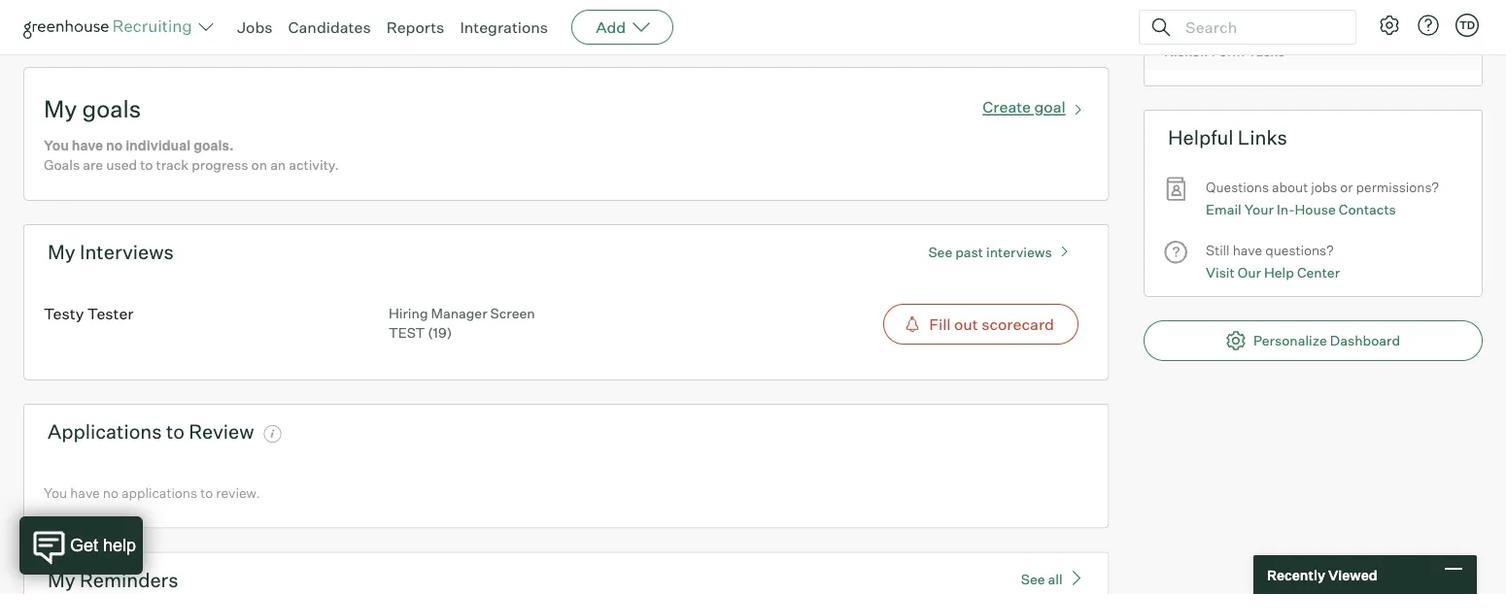 Task type: locate. For each thing, give the bounding box(es) containing it.
0 vertical spatial you
[[44, 137, 69, 154]]

my goals
[[44, 94, 141, 124]]

recently viewed
[[1267, 567, 1377, 584]]

my reminders
[[48, 568, 178, 592]]

all
[[1048, 572, 1063, 589]]

reports link
[[386, 17, 444, 37]]

1 vertical spatial -
[[1442, 41, 1449, 60]]

jobs link
[[237, 17, 273, 37]]

0 horizontal spatial to
[[140, 157, 153, 174]]

kickoff form tasks
[[1164, 42, 1285, 59]]

permissions?
[[1356, 179, 1439, 196]]

0 vertical spatial see
[[928, 244, 952, 261]]

to
[[140, 157, 153, 174], [166, 420, 185, 444], [200, 485, 213, 502]]

my
[[44, 94, 77, 124], [48, 240, 75, 264], [48, 568, 75, 592]]

to left review
[[166, 420, 185, 444]]

integrations
[[460, 17, 548, 37]]

td button
[[1456, 14, 1479, 37]]

- left td button
[[1442, 41, 1449, 60]]

links
[[1238, 126, 1287, 150]]

see left past
[[928, 244, 952, 261]]

email
[[1206, 201, 1242, 218]]

- left td
[[1442, 2, 1449, 21]]

0 horizontal spatial see
[[928, 244, 952, 261]]

my left reminders
[[48, 568, 75, 592]]

no for individual
[[106, 137, 123, 154]]

to left review.
[[200, 485, 213, 502]]

testy
[[44, 304, 84, 323]]

1 vertical spatial see
[[1021, 572, 1045, 589]]

create goal
[[983, 98, 1066, 117]]

configure image
[[1378, 14, 1401, 37]]

0 vertical spatial -
[[1442, 2, 1449, 21]]

-
[[1442, 2, 1449, 21], [1442, 41, 1449, 60]]

0 vertical spatial my
[[44, 94, 77, 124]]

0 vertical spatial no
[[106, 137, 123, 154]]

see
[[928, 244, 952, 261], [1021, 572, 1045, 589]]

review.
[[216, 485, 260, 502]]

out
[[954, 315, 978, 334]]

have
[[72, 137, 103, 154], [1233, 242, 1262, 259], [70, 485, 100, 502]]

no left applications
[[103, 485, 118, 502]]

see for my interviews
[[928, 244, 952, 261]]

still
[[1206, 242, 1230, 259]]

about
[[1272, 179, 1308, 196]]

0 vertical spatial to
[[140, 157, 153, 174]]

reminders
[[80, 568, 178, 592]]

2 - from the top
[[1442, 41, 1449, 60]]

see for my reminders
[[1021, 572, 1045, 589]]

- for kickoff form tasks
[[1442, 41, 1449, 60]]

1 you from the top
[[44, 137, 69, 154]]

contacts
[[1339, 201, 1396, 218]]

hiring manager screen test (19)
[[389, 305, 535, 342]]

2 horizontal spatial to
[[200, 485, 213, 502]]

interviews
[[80, 240, 174, 264]]

2 vertical spatial my
[[48, 568, 75, 592]]

activity.
[[289, 157, 339, 174]]

see past interviews
[[928, 244, 1052, 261]]

questions?
[[1265, 242, 1334, 259]]

in-
[[1277, 201, 1295, 218]]

see past interviews link
[[919, 235, 1085, 261]]

see all link
[[1021, 569, 1085, 589]]

reports
[[386, 17, 444, 37]]

have inside you have no individual goals. goals are used to track progress on an activity.
[[72, 137, 103, 154]]

help
[[1264, 264, 1294, 281]]

to down "individual"
[[140, 157, 153, 174]]

my for my goals
[[44, 94, 77, 124]]

1 vertical spatial no
[[103, 485, 118, 502]]

add
[[596, 17, 626, 37]]

you
[[44, 137, 69, 154], [44, 485, 67, 502]]

Search text field
[[1181, 13, 1338, 41]]

jobs
[[1311, 179, 1337, 196]]

you up goals
[[44, 137, 69, 154]]

no for applications
[[103, 485, 118, 502]]

1 vertical spatial have
[[1233, 242, 1262, 259]]

1 - from the top
[[1442, 2, 1449, 21]]

have down applications
[[70, 485, 100, 502]]

you down applications
[[44, 485, 67, 502]]

my for my reminders
[[48, 568, 75, 592]]

have up are
[[72, 137, 103, 154]]

your
[[1245, 201, 1274, 218]]

offers
[[1164, 4, 1203, 21]]

applications
[[48, 420, 162, 444]]

used
[[106, 157, 137, 174]]

applications
[[121, 485, 197, 502]]

my left goals
[[44, 94, 77, 124]]

you inside you have no individual goals. goals are used to track progress on an activity.
[[44, 137, 69, 154]]

helpful
[[1168, 126, 1234, 150]]

1 vertical spatial my
[[48, 240, 75, 264]]

personalize dashboard
[[1253, 332, 1400, 349]]

fill out scorecard link
[[734, 304, 1078, 345]]

questions about jobs or permissions? email your in-house contacts
[[1206, 179, 1439, 218]]

2 you from the top
[[44, 485, 67, 502]]

(19)
[[428, 325, 452, 342]]

email your in-house contacts link
[[1206, 199, 1396, 221]]

interviews
[[986, 244, 1052, 261]]

see left the all
[[1021, 572, 1045, 589]]

1 horizontal spatial see
[[1021, 572, 1045, 589]]

1 vertical spatial to
[[166, 420, 185, 444]]

0 vertical spatial have
[[72, 137, 103, 154]]

my up testy
[[48, 240, 75, 264]]

still have questions? visit our help center
[[1206, 242, 1340, 281]]

candidates link
[[288, 17, 371, 37]]

you for you have no individual goals. goals are used to track progress on an activity.
[[44, 137, 69, 154]]

td button
[[1452, 10, 1483, 41]]

you for you have no applications to review.
[[44, 485, 67, 502]]

have up our at the right top
[[1233, 242, 1262, 259]]

no inside you have no individual goals. goals are used to track progress on an activity.
[[106, 137, 123, 154]]

no
[[106, 137, 123, 154], [103, 485, 118, 502]]

1 vertical spatial you
[[44, 485, 67, 502]]

2 vertical spatial to
[[200, 485, 213, 502]]

kickoff
[[1164, 42, 1208, 59]]

see all
[[1021, 572, 1063, 589]]

have inside still have questions? visit our help center
[[1233, 242, 1262, 259]]

questions
[[1206, 179, 1269, 196]]

no up "used"
[[106, 137, 123, 154]]

dashboard
[[1330, 332, 1400, 349]]



Task type: describe. For each thing, give the bounding box(es) containing it.
manager
[[431, 305, 487, 322]]

house
[[1295, 201, 1336, 218]]

to inside you have no individual goals. goals are used to track progress on an activity.
[[140, 157, 153, 174]]

tester
[[87, 304, 134, 323]]

goals.
[[194, 137, 234, 154]]

our
[[1238, 264, 1261, 281]]

scorecard
[[982, 315, 1054, 334]]

track
[[156, 157, 189, 174]]

goals
[[44, 157, 80, 174]]

create
[[983, 98, 1031, 117]]

an
[[270, 157, 286, 174]]

form
[[1211, 42, 1245, 59]]

past
[[955, 244, 983, 261]]

center
[[1297, 264, 1340, 281]]

goals
[[82, 94, 141, 124]]

individual
[[125, 137, 191, 154]]

2 vertical spatial have
[[70, 485, 100, 502]]

visit our help center link
[[1206, 262, 1340, 284]]

create goal link
[[983, 93, 1089, 117]]

progress
[[192, 157, 248, 174]]

on
[[251, 157, 267, 174]]

testy tester
[[44, 304, 134, 323]]

1 horizontal spatial to
[[166, 420, 185, 444]]

recently
[[1267, 567, 1325, 584]]

td
[[1459, 18, 1475, 32]]

goal
[[1034, 98, 1066, 117]]

screen
[[490, 305, 535, 322]]

are
[[83, 157, 103, 174]]

viewed
[[1328, 567, 1377, 584]]

integrations link
[[460, 17, 548, 37]]

fill out scorecard
[[929, 315, 1054, 334]]

review
[[189, 420, 254, 444]]

testy tester link
[[44, 304, 134, 323]]

jobs
[[237, 17, 273, 37]]

helpful links
[[1168, 126, 1287, 150]]

or
[[1340, 179, 1353, 196]]

visit
[[1206, 264, 1235, 281]]

you have no applications to review.
[[44, 485, 260, 502]]

applications to review
[[48, 420, 254, 444]]

personalize
[[1253, 332, 1327, 349]]

my interviews
[[48, 240, 174, 264]]

have for center
[[1233, 242, 1262, 259]]

fill
[[929, 315, 951, 334]]

test
[[389, 325, 425, 342]]

have for are
[[72, 137, 103, 154]]

add button
[[571, 10, 674, 45]]

my for my interviews
[[48, 240, 75, 264]]

greenhouse recruiting image
[[23, 16, 198, 39]]

you have no individual goals. goals are used to track progress on an activity.
[[44, 137, 339, 174]]

hiring
[[389, 305, 428, 322]]

- for offers
[[1442, 2, 1449, 21]]

tasks
[[1248, 42, 1285, 59]]

candidates
[[288, 17, 371, 37]]

personalize dashboard link
[[1144, 320, 1483, 361]]



Task type: vqa. For each thing, say whether or not it's contained in the screenshot.
topmost Job
no



